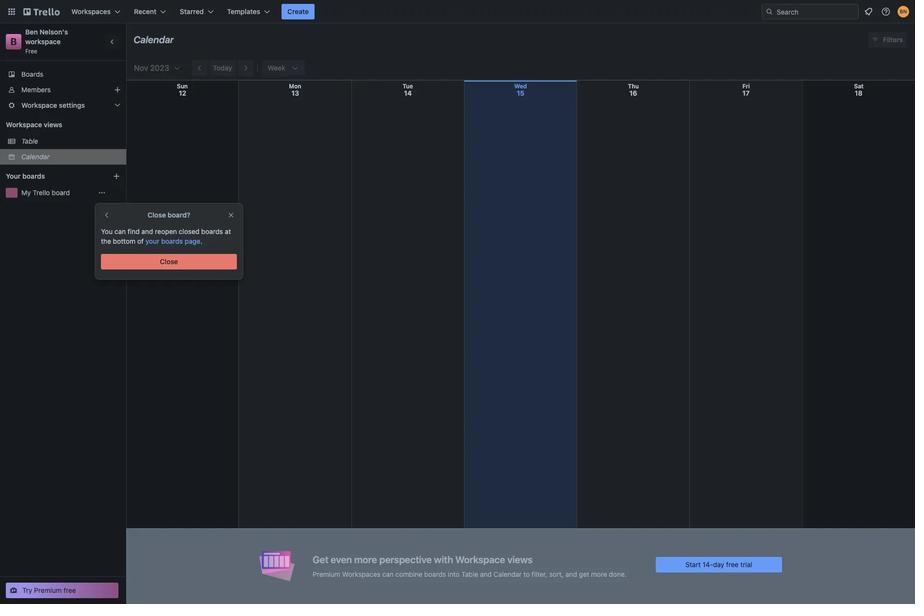 Task type: locate. For each thing, give the bounding box(es) containing it.
more right even
[[354, 554, 377, 565]]

2023
[[150, 64, 169, 72]]

members
[[21, 86, 51, 94]]

workspace for workspace settings
[[21, 101, 57, 109]]

add board image
[[113, 172, 120, 180]]

templates
[[227, 7, 260, 16]]

Search field
[[774, 4, 859, 19]]

and inside you can find and reopen closed boards at the bottom of
[[142, 227, 153, 236]]

1 vertical spatial close
[[160, 258, 178, 266]]

premium inside get even more perspective with workspace views premium workspaces can combine boards into table and calendar to filter, sort, and get more done.
[[313, 570, 341, 578]]

1 vertical spatial workspace
[[6, 120, 42, 129]]

calendar link
[[21, 152, 120, 162]]

0 vertical spatial free
[[727, 560, 739, 569]]

workspaces inside dropdown button
[[71, 7, 111, 16]]

workspace up into on the bottom
[[456, 554, 506, 565]]

0 vertical spatial workspace
[[21, 101, 57, 109]]

you can find and reopen closed boards at the bottom of
[[101, 227, 231, 245]]

close popover image
[[227, 211, 235, 219]]

boards up my in the top left of the page
[[22, 172, 45, 180]]

15
[[517, 89, 525, 97]]

boards inside get even more perspective with workspace views premium workspaces can combine boards into table and calendar to filter, sort, and get more done.
[[425, 570, 446, 578]]

calendar down recent dropdown button
[[134, 34, 174, 45]]

0 vertical spatial workspaces
[[71, 7, 111, 16]]

workspace
[[21, 101, 57, 109], [6, 120, 42, 129], [456, 554, 506, 565]]

1 horizontal spatial views
[[508, 554, 533, 565]]

free right the day at the right bottom of the page
[[727, 560, 739, 569]]

thu
[[628, 83, 639, 90]]

0 vertical spatial can
[[115, 227, 126, 236]]

starred button
[[174, 4, 219, 19]]

1 vertical spatial premium
[[34, 586, 62, 595]]

1 horizontal spatial table
[[462, 570, 479, 578]]

1 horizontal spatial can
[[383, 570, 394, 578]]

1 vertical spatial can
[[383, 570, 394, 578]]

16
[[630, 89, 638, 97]]

more right get at the right bottom of page
[[592, 570, 608, 578]]

views up to
[[508, 554, 533, 565]]

close for close
[[160, 258, 178, 266]]

boards
[[21, 70, 43, 78]]

boards
[[22, 172, 45, 180], [201, 227, 223, 236], [161, 237, 183, 245], [425, 570, 446, 578]]

filter,
[[532, 570, 548, 578]]

premium
[[313, 570, 341, 578], [34, 586, 62, 595]]

reopen
[[155, 227, 177, 236]]

calendar
[[134, 34, 174, 45], [21, 153, 50, 161], [494, 570, 522, 578]]

close
[[148, 211, 166, 219], [160, 258, 178, 266]]

can left combine
[[383, 570, 394, 578]]

2 vertical spatial calendar
[[494, 570, 522, 578]]

bottom
[[113, 237, 136, 245]]

0 horizontal spatial table
[[21, 137, 38, 145]]

0 vertical spatial calendar
[[134, 34, 174, 45]]

premium down get
[[313, 570, 341, 578]]

close button
[[101, 254, 237, 270]]

close inside button
[[160, 258, 178, 266]]

12
[[179, 89, 186, 97]]

get even more perspective with workspace views premium workspaces can combine boards into table and calendar to filter, sort, and get more done.
[[313, 554, 627, 578]]

1 horizontal spatial workspaces
[[342, 570, 381, 578]]

into
[[448, 570, 460, 578]]

1 horizontal spatial more
[[592, 570, 608, 578]]

2 horizontal spatial calendar
[[494, 570, 522, 578]]

ben nelson's workspace free
[[25, 28, 70, 55]]

workspaces down even
[[342, 570, 381, 578]]

today
[[213, 64, 232, 72]]

0 vertical spatial table
[[21, 137, 38, 145]]

calendar inside get even more perspective with workspace views premium workspaces can combine boards into table and calendar to filter, sort, and get more done.
[[494, 570, 522, 578]]

fri
[[743, 83, 751, 90]]

1 vertical spatial calendar
[[21, 153, 50, 161]]

0 horizontal spatial and
[[142, 227, 153, 236]]

workspace navigation collapse icon image
[[106, 35, 120, 49]]

templates button
[[221, 4, 276, 19]]

workspace inside popup button
[[21, 101, 57, 109]]

1 horizontal spatial premium
[[313, 570, 341, 578]]

0 vertical spatial premium
[[313, 570, 341, 578]]

views
[[44, 120, 62, 129], [508, 554, 533, 565]]

0 horizontal spatial workspaces
[[71, 7, 111, 16]]

free inside the 'start 14-day free trial' "link"
[[727, 560, 739, 569]]

premium right try
[[34, 586, 62, 595]]

b
[[10, 36, 17, 47]]

table right into on the bottom
[[462, 570, 479, 578]]

0 vertical spatial close
[[148, 211, 166, 219]]

1 vertical spatial free
[[64, 586, 76, 595]]

week
[[268, 64, 286, 72]]

and left get at the right bottom of page
[[566, 570, 578, 578]]

0 horizontal spatial premium
[[34, 586, 62, 595]]

17
[[743, 89, 750, 97]]

nov 2023
[[134, 64, 169, 72]]

can inside you can find and reopen closed boards at the bottom of
[[115, 227, 126, 236]]

views down workspace settings
[[44, 120, 62, 129]]

calendar left to
[[494, 570, 522, 578]]

1 vertical spatial views
[[508, 554, 533, 565]]

filters button
[[869, 32, 907, 48]]

0 horizontal spatial can
[[115, 227, 126, 236]]

1 vertical spatial more
[[592, 570, 608, 578]]

table down workspace views
[[21, 137, 38, 145]]

open information menu image
[[882, 7, 892, 17]]

workspaces
[[71, 7, 111, 16], [342, 570, 381, 578]]

week button
[[262, 60, 305, 76]]

close down your boards page link
[[160, 258, 178, 266]]

nov
[[134, 64, 148, 72]]

your boards with 1 items element
[[6, 171, 98, 182]]

the
[[101, 237, 111, 245]]

trial
[[741, 560, 753, 569]]

2 vertical spatial workspace
[[456, 554, 506, 565]]

boards link
[[0, 67, 126, 82]]

boards down reopen
[[161, 237, 183, 245]]

calendar up your boards
[[21, 153, 50, 161]]

and right into on the bottom
[[480, 570, 492, 578]]

get
[[579, 570, 590, 578]]

table inside table link
[[21, 137, 38, 145]]

workspaces up "workspace navigation collapse icon" on the left top of the page
[[71, 7, 111, 16]]

get
[[313, 554, 329, 565]]

boards up . at the left of page
[[201, 227, 223, 236]]

0 horizontal spatial views
[[44, 120, 62, 129]]

can up bottom
[[115, 227, 126, 236]]

day
[[714, 560, 725, 569]]

create
[[288, 7, 309, 16]]

back to home image
[[23, 4, 60, 19]]

workspace down members
[[21, 101, 57, 109]]

try premium free
[[22, 586, 76, 595]]

nelson's
[[40, 28, 68, 36]]

recent
[[134, 7, 157, 16]]

boards down 'with'
[[425, 570, 446, 578]]

table
[[21, 137, 38, 145], [462, 570, 479, 578]]

nov 2023 button
[[130, 60, 181, 76]]

more
[[354, 554, 377, 565], [592, 570, 608, 578]]

1 vertical spatial table
[[462, 570, 479, 578]]

workspace for workspace views
[[6, 120, 42, 129]]

workspace down workspace settings
[[6, 120, 42, 129]]

free right try
[[64, 586, 76, 595]]

0 horizontal spatial free
[[64, 586, 76, 595]]

and up 'your'
[[142, 227, 153, 236]]

create button
[[282, 4, 315, 19]]

0 vertical spatial more
[[354, 554, 377, 565]]

workspace views
[[6, 120, 62, 129]]

even
[[331, 554, 352, 565]]

close up reopen
[[148, 211, 166, 219]]

free
[[727, 560, 739, 569], [64, 586, 76, 595]]

workspace settings
[[21, 101, 85, 109]]

closed
[[179, 227, 200, 236]]

1 horizontal spatial free
[[727, 560, 739, 569]]

and
[[142, 227, 153, 236], [480, 570, 492, 578], [566, 570, 578, 578]]

1 vertical spatial workspaces
[[342, 570, 381, 578]]

workspace settings button
[[0, 98, 126, 113]]



Task type: describe. For each thing, give the bounding box(es) containing it.
can inside get even more perspective with workspace views premium workspaces can combine boards into table and calendar to filter, sort, and get more done.
[[383, 570, 394, 578]]

recent button
[[128, 4, 172, 19]]

Calendar text field
[[134, 31, 174, 49]]

done.
[[609, 570, 627, 578]]

table inside get even more perspective with workspace views premium workspaces can combine boards into table and calendar to filter, sort, and get more done.
[[462, 570, 479, 578]]

you
[[101, 227, 113, 236]]

0 vertical spatial views
[[44, 120, 62, 129]]

trello
[[33, 189, 50, 197]]

my trello board
[[21, 189, 70, 197]]

your boards page .
[[146, 237, 203, 245]]

ben
[[25, 28, 38, 36]]

board
[[52, 189, 70, 197]]

today button
[[209, 60, 236, 76]]

free
[[25, 48, 37, 55]]

return to previous screen image
[[103, 211, 111, 219]]

try premium free button
[[6, 583, 119, 599]]

sat
[[855, 83, 864, 90]]

to
[[524, 570, 530, 578]]

14
[[404, 89, 412, 97]]

ben nelson (bennelson96) image
[[898, 6, 910, 17]]

find
[[128, 227, 140, 236]]

wed
[[515, 83, 527, 90]]

workspace inside get even more perspective with workspace views premium workspaces can combine boards into table and calendar to filter, sort, and get more done.
[[456, 554, 506, 565]]

14-
[[703, 560, 714, 569]]

premium inside try premium free "button"
[[34, 586, 62, 595]]

1 horizontal spatial calendar
[[134, 34, 174, 45]]

primary element
[[0, 0, 916, 23]]

0 horizontal spatial more
[[354, 554, 377, 565]]

table link
[[21, 137, 120, 146]]

try
[[22, 586, 32, 595]]

members link
[[0, 82, 126, 98]]

page
[[185, 237, 201, 245]]

ben nelson's workspace link
[[25, 28, 70, 46]]

your
[[6, 172, 21, 180]]

my trello board link
[[21, 188, 93, 198]]

workspaces inside get even more perspective with workspace views premium workspaces can combine boards into table and calendar to filter, sort, and get more done.
[[342, 570, 381, 578]]

start 14-day free trial link
[[656, 557, 783, 573]]

free inside try premium free "button"
[[64, 586, 76, 595]]

your boards page link
[[146, 237, 201, 245]]

starred
[[180, 7, 204, 16]]

close for close board?
[[148, 211, 166, 219]]

sun
[[177, 83, 188, 90]]

settings
[[59, 101, 85, 109]]

board actions menu image
[[98, 189, 106, 197]]

my
[[21, 189, 31, 197]]

at
[[225, 227, 231, 236]]

0 horizontal spatial calendar
[[21, 153, 50, 161]]

mon
[[289, 83, 302, 90]]

your
[[146, 237, 159, 245]]

boards inside you can find and reopen closed boards at the bottom of
[[201, 227, 223, 236]]

1 horizontal spatial and
[[480, 570, 492, 578]]

perspective
[[380, 554, 432, 565]]

with
[[434, 554, 453, 565]]

18
[[856, 89, 863, 97]]

sort,
[[550, 570, 564, 578]]

0 notifications image
[[863, 6, 875, 17]]

of
[[137, 237, 144, 245]]

tue
[[403, 83, 413, 90]]

filters
[[884, 35, 904, 44]]

13
[[292, 89, 299, 97]]

.
[[201, 237, 203, 245]]

workspaces button
[[66, 4, 126, 19]]

board?
[[168, 211, 190, 219]]

2 horizontal spatial and
[[566, 570, 578, 578]]

combine
[[396, 570, 423, 578]]

start
[[686, 560, 701, 569]]

workspace
[[25, 37, 61, 46]]

your boards
[[6, 172, 45, 180]]

views inside get even more perspective with workspace views premium workspaces can combine boards into table and calendar to filter, sort, and get more done.
[[508, 554, 533, 565]]

b link
[[6, 34, 21, 50]]

start 14-day free trial
[[686, 560, 753, 569]]

close board?
[[148, 211, 190, 219]]

search image
[[766, 8, 774, 16]]



Task type: vqa. For each thing, say whether or not it's contained in the screenshot.
/ corresponding to Please
no



